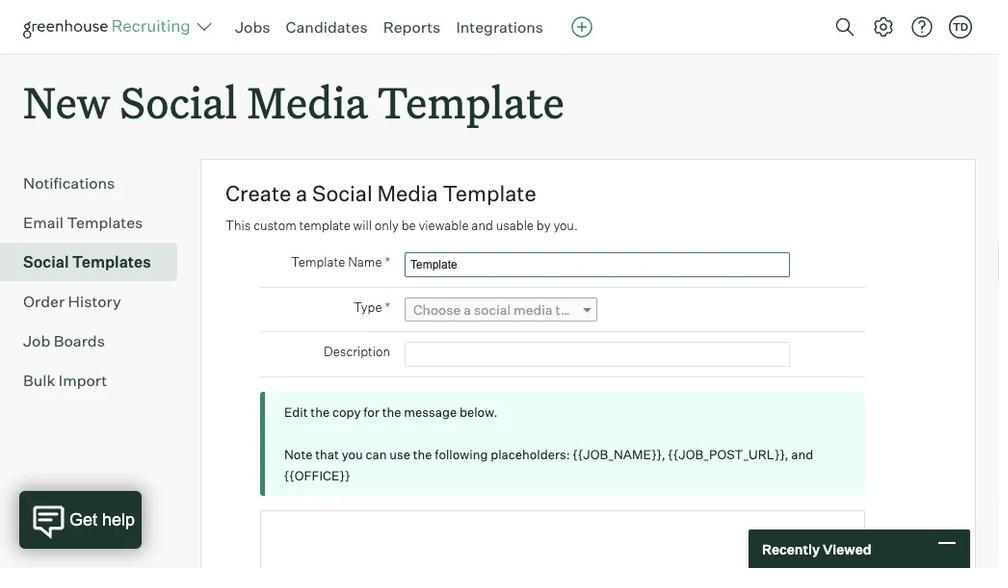 Task type: vqa. For each thing, say whether or not it's contained in the screenshot.
"will"
yes



Task type: describe. For each thing, give the bounding box(es) containing it.
reports
[[383, 17, 441, 37]]

0 vertical spatial media
[[247, 73, 368, 130]]

0 horizontal spatial and
[[471, 218, 493, 233]]

below.
[[460, 405, 498, 420]]

td
[[953, 20, 968, 33]]

a for create
[[296, 180, 308, 207]]

for
[[363, 405, 379, 420]]

recently
[[762, 541, 820, 558]]

edit the copy for the message below.
[[284, 405, 498, 420]]

search image
[[833, 15, 856, 39]]

2 * from the top
[[385, 299, 390, 316]]

this custom template will only be viewable and usable by you.
[[225, 218, 578, 233]]

a for choose
[[464, 302, 471, 319]]

description
[[324, 344, 390, 359]]

bulk
[[23, 371, 55, 390]]

candidates link
[[286, 17, 368, 37]]

Description text field
[[405, 342, 790, 367]]

will
[[353, 218, 372, 233]]

templates for email templates
[[67, 213, 143, 232]]

1 vertical spatial media
[[377, 180, 438, 207]]

order
[[23, 292, 65, 311]]

0 vertical spatial social
[[120, 73, 237, 130]]

1 vertical spatial template
[[443, 180, 536, 207]]

0 horizontal spatial the
[[311, 405, 330, 420]]

and inside {{job_name}}, {{job_post_url}}, and {{office}}
[[791, 447, 813, 463]]

history
[[68, 292, 121, 311]]

reports link
[[383, 17, 441, 37]]

usable
[[496, 218, 534, 233]]

name
[[348, 254, 382, 269]]

{{job_post_url}},
[[668, 447, 789, 463]]

only
[[375, 218, 399, 233]]

{{office}}
[[284, 468, 350, 484]]

can
[[366, 447, 387, 463]]

jobs
[[235, 17, 270, 37]]

configure image
[[872, 15, 895, 39]]

job
[[23, 332, 50, 351]]

social templates link
[[23, 251, 170, 274]]

be
[[401, 218, 416, 233]]

choose a social media type
[[413, 302, 584, 319]]

integrations link
[[456, 17, 543, 37]]

note that you can use the following placeholders:
[[284, 447, 573, 463]]

recently viewed
[[762, 541, 871, 558]]

order history link
[[23, 290, 170, 313]]

viewable
[[419, 218, 469, 233]]

placeholders:
[[491, 447, 570, 463]]

job boards link
[[23, 330, 170, 353]]

new social media template
[[23, 73, 564, 130]]

media
[[514, 302, 553, 319]]

notifications link
[[23, 172, 170, 195]]

by
[[536, 218, 551, 233]]

edit
[[284, 405, 308, 420]]

copy
[[332, 405, 361, 420]]

template inside template name *
[[291, 254, 345, 269]]

0 vertical spatial template
[[378, 73, 564, 130]]

greenhouse recruiting image
[[23, 15, 197, 39]]

custom
[[254, 218, 296, 233]]

templates for social templates
[[72, 253, 151, 272]]



Task type: locate. For each thing, give the bounding box(es) containing it.
template
[[378, 73, 564, 130], [443, 180, 536, 207], [291, 254, 345, 269]]

* right type
[[385, 299, 390, 316]]

type *
[[354, 299, 390, 316]]

0 vertical spatial *
[[385, 254, 390, 270]]

1 horizontal spatial and
[[791, 447, 813, 463]]

job boards
[[23, 332, 105, 351]]

and
[[471, 218, 493, 233], [791, 447, 813, 463]]

choose a social media type link
[[405, 298, 597, 322]]

type
[[354, 299, 382, 315]]

boards
[[54, 332, 105, 351]]

template
[[299, 218, 350, 233]]

td button
[[949, 15, 972, 39]]

templates
[[67, 213, 143, 232], [72, 253, 151, 272]]

1 horizontal spatial the
[[382, 405, 401, 420]]

1 vertical spatial and
[[791, 447, 813, 463]]

import
[[59, 371, 107, 390]]

1 vertical spatial *
[[385, 299, 390, 316]]

media
[[247, 73, 368, 130], [377, 180, 438, 207]]

email templates link
[[23, 211, 170, 234]]

you.
[[553, 218, 578, 233]]

email
[[23, 213, 64, 232]]

0 horizontal spatial social
[[23, 253, 69, 272]]

following
[[435, 447, 488, 463]]

media down candidates link
[[247, 73, 368, 130]]

0 vertical spatial and
[[471, 218, 493, 233]]

you
[[342, 447, 363, 463]]

None text field
[[260, 511, 865, 568]]

1 vertical spatial social
[[312, 180, 373, 207]]

templates up order history link
[[72, 253, 151, 272]]

social templates
[[23, 253, 151, 272]]

0 horizontal spatial a
[[296, 180, 308, 207]]

2 vertical spatial template
[[291, 254, 345, 269]]

that
[[315, 447, 339, 463]]

create a social media template
[[225, 180, 536, 207]]

social
[[120, 73, 237, 130], [312, 180, 373, 207], [23, 253, 69, 272]]

new
[[23, 73, 110, 130]]

a up template
[[296, 180, 308, 207]]

choose
[[413, 302, 461, 319]]

and left usable
[[471, 218, 493, 233]]

template up usable
[[443, 180, 536, 207]]

this
[[225, 218, 251, 233]]

the right use
[[413, 447, 432, 463]]

2 horizontal spatial social
[[312, 180, 373, 207]]

a left social
[[464, 302, 471, 319]]

Template Name text field
[[405, 253, 790, 278]]

type
[[555, 302, 584, 319]]

template down template
[[291, 254, 345, 269]]

2 horizontal spatial the
[[413, 447, 432, 463]]

templates inside email templates link
[[67, 213, 143, 232]]

1 vertical spatial templates
[[72, 253, 151, 272]]

candidates
[[286, 17, 368, 37]]

templates inside "social templates" link
[[72, 253, 151, 272]]

note
[[284, 447, 313, 463]]

the right "edit"
[[311, 405, 330, 420]]

order history
[[23, 292, 121, 311]]

bulk import link
[[23, 369, 170, 392]]

viewed
[[823, 541, 871, 558]]

media up be
[[377, 180, 438, 207]]

template down integrations
[[378, 73, 564, 130]]

create
[[225, 180, 291, 207]]

{{job_name}},
[[573, 447, 665, 463]]

1 horizontal spatial social
[[120, 73, 237, 130]]

0 horizontal spatial media
[[247, 73, 368, 130]]

2 vertical spatial social
[[23, 253, 69, 272]]

td button
[[945, 12, 976, 42]]

1 * from the top
[[385, 254, 390, 270]]

bulk import
[[23, 371, 107, 390]]

1 horizontal spatial a
[[464, 302, 471, 319]]

use
[[389, 447, 410, 463]]

the
[[311, 405, 330, 420], [382, 405, 401, 420], [413, 447, 432, 463]]

email templates
[[23, 213, 143, 232]]

notifications
[[23, 174, 115, 193]]

message
[[404, 405, 457, 420]]

jobs link
[[235, 17, 270, 37]]

{{job_name}}, {{job_post_url}}, and {{office}}
[[284, 447, 813, 484]]

the right for on the bottom left of the page
[[382, 405, 401, 420]]

*
[[385, 254, 390, 270], [385, 299, 390, 316]]

a
[[296, 180, 308, 207], [464, 302, 471, 319]]

* right name
[[385, 254, 390, 270]]

template name *
[[291, 254, 390, 270]]

0 vertical spatial a
[[296, 180, 308, 207]]

0 vertical spatial templates
[[67, 213, 143, 232]]

social
[[474, 302, 511, 319]]

1 horizontal spatial media
[[377, 180, 438, 207]]

1 vertical spatial a
[[464, 302, 471, 319]]

integrations
[[456, 17, 543, 37]]

and right {{job_post_url}},
[[791, 447, 813, 463]]

templates up "social templates" link
[[67, 213, 143, 232]]



